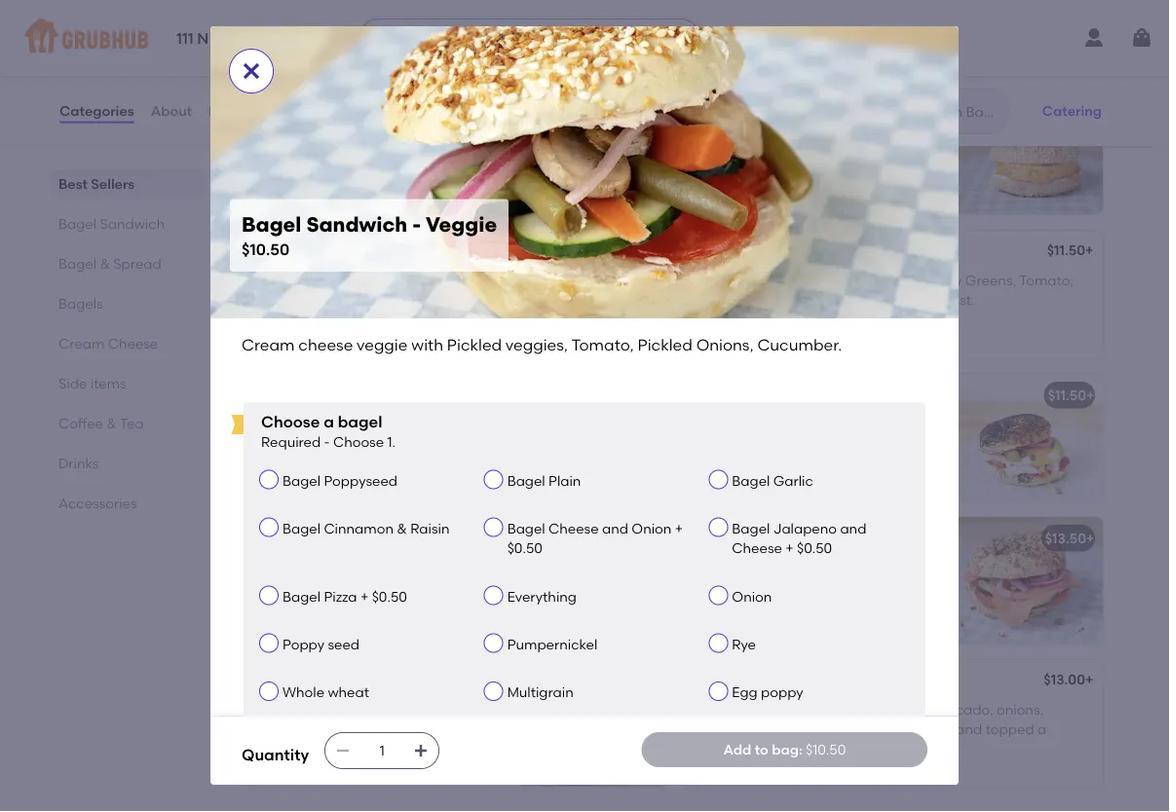 Task type: vqa. For each thing, say whether or not it's contained in the screenshot.
plus icon
no



Task type: describe. For each thing, give the bounding box(es) containing it.
cream cheese with garlic, tomato, avocado, white fish salad, pickled onions, capers, egg sunny side up. we recommend in our everything bagel
[[694, 415, 929, 511]]

raisin
[[411, 521, 450, 537]]

bagel sandwich - veggie $10.50
[[242, 212, 497, 259]]

garlic,
[[828, 415, 871, 432]]

cheese inside cream cheese with herbs, lox, tomato, cucumber, onions, capers. we recommend on our sesame bagel.
[[743, 562, 791, 579]]

rye
[[732, 636, 756, 653]]

1 vertical spatial smash
[[757, 674, 801, 691]]

angeles
[[240, 30, 298, 48]]

cream for bagel sandwich - smoke white fish salad
[[694, 415, 740, 432]]

$11.50 + for bagel sandwich - bacon egg avocado & cheese
[[612, 388, 658, 404]]

with for bagel sandwich - smoke white fish salad
[[797, 415, 824, 432]]

fish
[[905, 388, 932, 404]]

pastrami,
[[257, 721, 320, 738]]

bagel. inside cream cheese with herbs, lox, tomato, cucumber, onions, capers. we recommend on our sesame bagel.
[[694, 622, 735, 638]]

tomato, down bagel sandwich - veggie
[[315, 292, 369, 308]]

drinks
[[58, 455, 99, 472]]

baby
[[929, 272, 962, 288]]

cheese inside open face sandwich  with smashed avocado, onions, peppers, olives, tomatoes, jack cheese and topped a poached egg.
[[906, 721, 953, 738]]

seller for bagel sandwich - build your own
[[297, 81, 329, 95]]

0 vertical spatial $13.00
[[608, 531, 650, 547]]

side inside the cream cheese with garlic, tomato, avocado, white fish salad, pickled onions, capers, egg sunny side up. we recommend in our everything bagel
[[875, 455, 902, 471]]

1 horizontal spatial $13.00
[[1044, 672, 1086, 689]]

$13.50 +
[[1045, 531, 1095, 547]]

cheese down whole wheat
[[307, 702, 357, 718]]

- for bagel sandwich - smoke white fish salad
[[805, 388, 811, 404]]

dijon for with
[[391, 702, 425, 718]]

our inside cream cheese with garlic, scrambled eggs, cheddar cheese. we recommend to be served on our everything bagel
[[908, 168, 930, 185]]

bagel inside bagel sandwich - veggie $10.50
[[242, 212, 301, 237]]

bagel poppyseed
[[283, 473, 398, 489]]

provolone
[[362, 578, 428, 595]]

bagel sandwich inside tab
[[58, 215, 165, 232]]

open
[[441, 598, 475, 615]]

sandwich - turkey & brie
[[694, 244, 859, 261]]

- for bagel sandwich - lox
[[805, 535, 811, 551]]

cream cheese with dijon mustard, pastrami, egg sunny side up, jack cheese, coleslaw. we recommend to be served on our jalapeno cheese bagel.
[[257, 702, 486, 797]]

served inside cream cheese with dijon mustard, pastrami, egg sunny side up, jack cheese, coleslaw. we recommend to be served on our jalapeno cheese bagel.
[[295, 761, 338, 778]]

catering button
[[1034, 90, 1111, 133]]

pumpernickel
[[507, 636, 598, 653]]

we inside smashed avocado with shallots, peppers, olives, provolone cheese, poached egg. served as an open face sandwich. we recommend to use our plain bagel.
[[360, 618, 382, 634]]

capers,
[[747, 455, 799, 471]]

with inside cream cheese with dijon mustard, baby greens, tomato, pickled onions, brie cheese, turkey breast.
[[797, 272, 827, 288]]

1 horizontal spatial brie
[[832, 244, 859, 261]]

cream cheese with herbs, lox, tomato, cucumber, onions, capers. we recommend on our sesame bagel.
[[694, 562, 923, 638]]

plain
[[549, 473, 581, 489]]

main navigation navigation
[[0, 0, 1169, 76]]

our inside smashed avocado with shallots, peppers, olives, provolone cheese, poached egg. served as an open face sandwich. we recommend to use our plain bagel.
[[283, 638, 305, 654]]

cheese inside bagel jalapeno and cheese
[[732, 540, 782, 557]]

& left the tea
[[107, 415, 117, 432]]

and for cheese
[[602, 521, 629, 537]]

onions, inside the cream cheese with garlic, tomato, avocado, white fish salad, pickled onions, capers, egg sunny side up. we recommend in our everything bagel
[[694, 455, 744, 471]]

up.
[[905, 455, 925, 471]]

egg inside cream cheese with dijon mustard, pastrami, egg sunny side up, jack cheese, coleslaw. we recommend to be served on our jalapeno cheese bagel.
[[323, 721, 349, 738]]

tomato, inside cream cheese with dijon mustard, baby greens, tomato, pickled onions, brie cheese, turkey breast.
[[1020, 272, 1074, 288]]

$11.50 for bagel sandwich - bacon egg avocado & cheese
[[612, 388, 650, 404]]

cream cheese with garlic, scrambled eggs, cheddar cheese. we recommend to be served on our everything bagel
[[694, 129, 930, 205]]

svg image inside main navigation navigation
[[1130, 26, 1154, 50]]

bagel sandwich - veggie
[[257, 244, 424, 261]]

bagels tab
[[58, 293, 195, 314]]

onions, inside open face sandwich  with smashed avocado, onions, peppers, olives, tomatoes, jack cheese and topped a poached egg.
[[997, 702, 1044, 718]]

1 horizontal spatial veggies,
[[506, 336, 568, 355]]

cheese.
[[867, 148, 918, 165]]

0 horizontal spatial svg image
[[320, 34, 332, 45]]

add
[[724, 742, 752, 758]]

reviews
[[209, 103, 263, 119]]

1 vertical spatial $13.00 +
[[1044, 672, 1094, 689]]

with for bagel sandwich -  egg & cheese
[[794, 129, 822, 145]]

smashed
[[257, 558, 319, 575]]

with up bagel sandwich - bacon egg avocado & cheese
[[412, 336, 443, 355]]

on inside cream cheese with herbs, lox, tomato, cucumber, onions, capers. we recommend on our sesame bagel.
[[803, 602, 820, 618]]

sunny inside cream cheese with dijon mustard, pastrami, egg sunny side up, jack cheese, coleslaw. we recommend to be served on our jalapeno cheese bagel.
[[352, 721, 392, 738]]

bagel inside choose a bagel required - choose 1.
[[338, 412, 382, 431]]

$11.50 + for bagel sandwich - smoke white fish salad
[[1048, 388, 1095, 404]]

eggs,
[[768, 148, 804, 165]]

add to bag: $10.50
[[724, 742, 846, 758]]

plain
[[309, 638, 341, 654]]

bagel sandwich - pastrami
[[257, 674, 438, 691]]

smoke
[[814, 388, 859, 404]]

capers.
[[874, 582, 923, 599]]

2 horizontal spatial avocado
[[694, 674, 754, 691]]

with inside open face sandwich  with smashed avocado, onions, peppers, olives, tomatoes, jack cheese and topped a poached egg.
[[834, 702, 864, 718]]

topped
[[986, 721, 1035, 738]]

$4.50 +
[[614, 101, 658, 118]]

los
[[212, 30, 237, 48]]

tea
[[120, 415, 144, 432]]

+ $0.50
[[786, 540, 832, 557]]

cucumber. inside cream cheese veggie with pickled veggies, tomato, pickled onions, cucumber.
[[257, 311, 331, 328]]

- inside choose a bagel required - choose 1.
[[324, 434, 330, 451]]

cheese up choose a bagel required - choose 1.
[[298, 336, 353, 355]]

n
[[197, 30, 209, 48]]

in
[[803, 474, 815, 491]]

salad,
[[827, 435, 868, 451]]

coffee
[[58, 415, 103, 432]]

best sellers tab
[[58, 173, 195, 194]]

on inside cream cheese with dijon mustard, pastrami, egg sunny side up, jack cheese, coleslaw. we recommend to be served on our jalapeno cheese bagel.
[[342, 761, 359, 778]]

cream for sandwich - turkey & brie
[[694, 272, 740, 288]]

on inside cream cheese with garlic, scrambled eggs, cheddar cheese. we recommend to be served on our everything bagel
[[888, 168, 904, 185]]

1 vertical spatial choose
[[333, 434, 384, 451]]

sellers
[[91, 175, 135, 192]]

an
[[421, 598, 438, 615]]

drinks tab
[[58, 453, 195, 474]]

bagel garlic
[[732, 473, 814, 489]]

jalapeno inside bagel jalapeno and cheese
[[773, 521, 837, 537]]

wheat
[[328, 684, 369, 701]]

brie inside cream cheese with dijon mustard, baby greens, tomato, pickled onions, brie cheese, turkey breast.
[[798, 292, 823, 308]]

cream for bagel sandwich - lox
[[694, 562, 740, 579]]

best for $13.50
[[706, 511, 731, 525]]

with for bagel sandwich - pastrami
[[360, 702, 388, 718]]

avocado
[[323, 558, 382, 575]]

olives, inside open face sandwich  with smashed avocado, onions, peppers, olives, tomatoes, jack cheese and topped a poached egg.
[[755, 721, 796, 738]]

breast.
[[929, 292, 975, 308]]

bagel sandwich -  egg & cheese
[[694, 101, 908, 118]]

to inside cream cheese with garlic, scrambled eggs, cheddar cheese. we recommend to be served on our everything bagel
[[803, 168, 817, 185]]

and inside open face sandwich  with smashed avocado, onions, peppers, olives, tomatoes, jack cheese and topped a poached egg.
[[956, 721, 983, 738]]

cream for bagel sandwich - pastrami
[[257, 702, 303, 718]]

bagel inside tab
[[58, 215, 97, 232]]

recommend inside smashed avocado with shallots, peppers, olives, provolone cheese, poached egg. served as an open face sandwich. we recommend to use our plain bagel.
[[385, 618, 466, 634]]

bagel sandwich - smoke white fish salad image
[[957, 374, 1103, 501]]

poppy
[[761, 684, 804, 701]]

recommend inside the cream cheese with garlic, tomato, avocado, white fish salad, pickled onions, capers, egg sunny side up. we recommend in our everything bagel
[[718, 474, 800, 491]]

0 vertical spatial bagel sandwich
[[242, 42, 408, 67]]

0 horizontal spatial smash
[[441, 531, 485, 547]]

cream for bagel sandwich - veggie
[[257, 272, 303, 288]]

whole wheat
[[283, 684, 369, 701]]

about
[[151, 103, 192, 119]]

0 horizontal spatial everything
[[507, 588, 577, 605]]

our inside cream cheese with dijon mustard, pastrami, egg sunny side up, jack cheese, coleslaw. we recommend to be served on our jalapeno cheese bagel.
[[362, 761, 384, 778]]

cheese inside cream cheese with garlic, scrambled eggs, cheddar cheese. we recommend to be served on our everything bagel
[[743, 129, 791, 145]]

garlic,
[[825, 129, 866, 145]]

pizza
[[324, 588, 357, 605]]

cinnamon
[[324, 521, 394, 537]]

sesame
[[848, 602, 900, 618]]

veggie for bagel sandwich - veggie $10.50
[[426, 212, 497, 237]]

categories button
[[58, 76, 135, 146]]

1 horizontal spatial svg image
[[373, 30, 388, 46]]

111 n los angeles st
[[176, 30, 316, 48]]

cream cheese tab
[[58, 333, 195, 354]]

1.
[[387, 434, 396, 451]]

smashed avocado with shallots, peppers, olives, provolone cheese, poached egg. served as an open face sandwich. we recommend to use our plain bagel.
[[257, 558, 483, 654]]

our inside the cream cheese with garlic, tomato, avocado, white fish salad, pickled onions, capers, egg sunny side up. we recommend in our everything bagel
[[818, 474, 840, 491]]

bagel inside cream cheese with garlic, scrambled eggs, cheddar cheese. we recommend to be served on our everything bagel
[[767, 188, 805, 205]]

poached inside smashed avocado with shallots, peppers, olives, provolone cheese, poached egg. served as an open face sandwich. we recommend to use our plain bagel.
[[257, 598, 317, 615]]

+ inside 'bagel cheese and onion + $0.50'
[[675, 521, 683, 537]]

0 vertical spatial cream cheese veggie with pickled veggies, tomato, pickled onions, cucumber.
[[257, 272, 484, 328]]

Search Brooklyn Bagel Bakery search field
[[854, 102, 1004, 121]]

jack for tomatoes,
[[869, 721, 902, 738]]

$4.50
[[614, 101, 650, 118]]

a inside open face sandwich  with smashed avocado, onions, peppers, olives, tomatoes, jack cheese and topped a poached egg.
[[1038, 721, 1047, 738]]

cheese down bagel sandwich - veggie
[[307, 272, 354, 288]]

bagel sandwich - bacon egg avocado & cheese
[[257, 388, 578, 404]]

cheese inside cream cheese with dijon mustard, baby greens, tomato, pickled onions, brie cheese, turkey breast.
[[743, 272, 793, 288]]

egg inside the cream cheese with garlic, tomato, avocado, white fish salad, pickled onions, capers, egg sunny side up. we recommend in our everything bagel
[[802, 455, 828, 471]]

0 vertical spatial choose
[[261, 412, 320, 431]]

tomatoes,
[[799, 721, 866, 738]]

cheese,
[[827, 292, 880, 308]]

face inside open face sandwich  with smashed avocado, onions, peppers, olives, tomatoes, jack cheese and topped a poached egg.
[[734, 702, 764, 718]]

bagel sandwich - pastrami image
[[520, 661, 667, 788]]

- for bagel sandwich - avocado smash
[[369, 531, 374, 547]]

bagel sandwich - bacon egg avocado & cheese image
[[520, 374, 667, 501]]

best for $4.50
[[269, 81, 294, 95]]

sunny inside the cream cheese with garlic, tomato, avocado, white fish salad, pickled onions, capers, egg sunny side up. we recommend in our everything bagel
[[831, 455, 871, 471]]

a inside choose a bagel required - choose 1.
[[324, 412, 334, 431]]

$13.50
[[1045, 531, 1087, 547]]

pickled inside the cream cheese with garlic, tomato, avocado, white fish salad, pickled onions, capers, egg sunny side up. we recommend in our everything bagel
[[871, 435, 919, 451]]

bag:
[[772, 742, 803, 758]]

best seller for bagel sandwich - lox
[[706, 511, 765, 525]]

tomato, up bagel sandwich - bacon egg avocado & cheese image
[[572, 336, 634, 355]]

cheese right search icon at top
[[857, 101, 908, 118]]

veggie inside cream cheese veggie with pickled veggies, tomato, pickled onions, cucumber.
[[357, 272, 402, 288]]

0 horizontal spatial $0.50
[[372, 588, 407, 605]]

we inside the cream cheese with garlic, tomato, avocado, white fish salad, pickled onions, capers, egg sunny side up. we recommend in our everything bagel
[[694, 474, 715, 491]]

scrambled
[[694, 148, 765, 165]]

side
[[58, 375, 87, 392]]

search icon image
[[825, 99, 849, 123]]

seed
[[328, 636, 360, 653]]

1 vertical spatial cucumber.
[[758, 336, 842, 355]]

bagel plain
[[507, 473, 581, 489]]

coleslaw.
[[312, 741, 375, 758]]

bagel inside bagel jalapeno and cheese
[[732, 521, 770, 537]]

and for jalapeno
[[840, 521, 867, 537]]

- for bagel sandwich - build your own
[[369, 105, 374, 122]]

to inside cream cheese with dijon mustard, pastrami, egg sunny side up, jack cheese, coleslaw. we recommend to be served on our jalapeno cheese bagel.
[[257, 761, 271, 778]]



Task type: locate. For each thing, give the bounding box(es) containing it.
0 horizontal spatial sunny
[[352, 721, 392, 738]]

bagel.
[[311, 781, 352, 797]]

dijon up cheese,
[[831, 272, 864, 288]]

choose up required
[[261, 412, 320, 431]]

olives, up add to bag: $10.50
[[755, 721, 796, 738]]

1 horizontal spatial dijon
[[831, 272, 864, 288]]

coffee & tea
[[58, 415, 144, 432]]

egg right bacon
[[424, 388, 450, 404]]

a up "bagel poppyseed"
[[324, 412, 334, 431]]

be down "pastrami,"
[[274, 761, 291, 778]]

on down coleslaw.
[[342, 761, 359, 778]]

everything inside the cream cheese with garlic, tomato, avocado, white fish salad, pickled onions, capers, egg sunny side up. we recommend in our everything bagel
[[843, 474, 913, 491]]

onions,
[[824, 582, 871, 599], [997, 702, 1044, 718]]

0 horizontal spatial egg.
[[321, 598, 350, 615]]

recommend down cucumber,
[[718, 602, 800, 618]]

with down the sandwich - turkey & brie
[[797, 272, 827, 288]]

fish
[[802, 435, 824, 451]]

and inside 'bagel cheese and onion + $0.50'
[[602, 521, 629, 537]]

everything down up.
[[843, 474, 913, 491]]

bagel sandwich - avocado smash
[[257, 531, 485, 547]]

1 horizontal spatial egg.
[[757, 741, 786, 758]]

cheddar
[[807, 148, 864, 165]]

sandwich inside bagel sandwich - veggie $10.50
[[306, 212, 408, 237]]

accessories
[[58, 495, 137, 512]]

jack inside cream cheese with dijon mustard, pastrami, egg sunny side up, jack cheese, coleslaw. we recommend to be served on our jalapeno cheese bagel.
[[450, 721, 483, 738]]

side left up.
[[875, 455, 902, 471]]

we inside cream cheese with dijon mustard, pastrami, egg sunny side up, jack cheese, coleslaw. we recommend to be served on our jalapeno cheese bagel.
[[378, 741, 400, 758]]

smashed
[[868, 702, 928, 718]]

1 vertical spatial $13.00
[[1044, 672, 1086, 689]]

bagel sandwich tab
[[58, 213, 195, 234]]

mustard, up "up,"
[[428, 702, 486, 718]]

be inside cream cheese with garlic, scrambled eggs, cheddar cheese. we recommend to be served on our everything bagel
[[820, 168, 837, 185]]

cheese, up open
[[431, 578, 482, 595]]

reviews button
[[208, 76, 264, 146]]

we down served
[[360, 618, 382, 634]]

2 veggie from the top
[[357, 336, 408, 355]]

cheese up 'eggs,'
[[743, 129, 791, 145]]

tomato, inside the cream cheese with garlic, tomato, avocado, white fish salad, pickled onions, capers, egg sunny side up. we recommend in our everything bagel
[[874, 415, 929, 432]]

cucumber. up bagel sandwich - smoke white fish salad
[[758, 336, 842, 355]]

$10.50 + for cream cheese veggie with pickled veggies, tomato, pickled onions, cucumber.
[[608, 244, 658, 261]]

our right use
[[283, 638, 305, 654]]

egg up garlic,
[[814, 101, 840, 118]]

cream inside cream cheese with dijon mustard, baby greens, tomato, pickled onions, brie cheese, turkey breast.
[[694, 272, 740, 288]]

choose a bagel required - choose 1.
[[261, 412, 396, 451]]

$13.00
[[608, 531, 650, 547], [1044, 672, 1086, 689]]

& up cheese,
[[819, 244, 829, 261]]

0 vertical spatial white
[[863, 388, 902, 404]]

cream inside tab
[[58, 335, 105, 352]]

bagel sandwich - lox image
[[957, 518, 1103, 644]]

0 vertical spatial $13.00 +
[[608, 531, 658, 547]]

1 vertical spatial $10.50 +
[[608, 244, 658, 261]]

turkey inside cream cheese with dijon mustard, baby greens, tomato, pickled onions, brie cheese, turkey breast.
[[883, 292, 926, 308]]

bagel.
[[694, 622, 735, 638], [345, 638, 386, 654]]

veggie for bagel sandwich - veggie
[[378, 244, 424, 261]]

veggie inside bagel sandwich - veggie $10.50
[[426, 212, 497, 237]]

lox
[[814, 535, 842, 551]]

0 vertical spatial egg.
[[321, 598, 350, 615]]

with up "tomatoes,"
[[834, 702, 864, 718]]

- for bagel sandwich - veggie
[[369, 244, 374, 261]]

1 vertical spatial onions,
[[997, 702, 1044, 718]]

2 vertical spatial best
[[706, 511, 731, 525]]

0 horizontal spatial bagel
[[338, 412, 382, 431]]

we inside cream cheese with herbs, lox, tomato, cucumber, onions, capers. we recommend on our sesame bagel.
[[694, 602, 715, 618]]

olives, down avocado on the left of page
[[319, 578, 359, 595]]

0 vertical spatial veggie
[[357, 272, 402, 288]]

categories
[[59, 103, 134, 119]]

poached down open
[[694, 741, 754, 758]]

open
[[694, 702, 731, 718]]

bagel
[[242, 42, 301, 67], [694, 101, 733, 118], [257, 105, 296, 122], [242, 212, 301, 237], [58, 215, 97, 232], [257, 244, 296, 261], [58, 255, 97, 272], [257, 388, 296, 404], [694, 388, 733, 404], [283, 473, 321, 489], [507, 473, 545, 489], [732, 473, 770, 489], [283, 521, 321, 537], [507, 521, 545, 537], [732, 521, 770, 537], [257, 531, 296, 547], [694, 535, 733, 551], [283, 588, 321, 605], [257, 674, 296, 691]]

use
[[257, 638, 280, 654]]

veggie
[[357, 272, 402, 288], [357, 336, 408, 355]]

cheese inside 'bagel cheese and onion + $0.50'
[[549, 521, 599, 537]]

spread
[[113, 255, 162, 272]]

mustard, up cheese,
[[867, 272, 925, 288]]

1 vertical spatial bagel
[[338, 412, 382, 431]]

best seller up bagel sandwich - lox at bottom
[[706, 511, 765, 525]]

our inside cream cheese with herbs, lox, tomato, cucumber, onions, capers. we recommend on our sesame bagel.
[[823, 602, 845, 618]]

0 horizontal spatial onions,
[[824, 582, 871, 599]]

bagel inside the cream cheese with garlic, tomato, avocado, white fish salad, pickled onions, capers, egg sunny side up. we recommend in our everything bagel
[[694, 494, 732, 511]]

pastrami
[[378, 674, 438, 691]]

bagel pizza + $0.50
[[283, 588, 407, 605]]

lox,
[[869, 562, 891, 579]]

avocado
[[453, 388, 514, 404], [378, 531, 438, 547], [694, 674, 754, 691]]

0 horizontal spatial choose
[[261, 412, 320, 431]]

shallots,
[[416, 558, 470, 575]]

jack inside open face sandwich  with smashed avocado, onions, peppers, olives, tomatoes, jack cheese and topped a poached egg.
[[869, 721, 902, 738]]

1 vertical spatial turkey
[[883, 292, 926, 308]]

0 vertical spatial cheese,
[[431, 578, 482, 595]]

1 vertical spatial best seller
[[706, 511, 765, 525]]

1 horizontal spatial side
[[875, 455, 902, 471]]

and up herbs,
[[840, 521, 867, 537]]

1 horizontal spatial with
[[834, 702, 864, 718]]

1 vertical spatial veggie
[[378, 244, 424, 261]]

best for bagels
[[58, 175, 88, 192]]

egg down 'fish'
[[802, 455, 828, 471]]

with down bagel sandwich -  egg & cheese
[[794, 129, 822, 145]]

to inside smashed avocado with shallots, peppers, olives, provolone cheese, poached egg. served as an open face sandwich. we recommend to use our plain bagel.
[[470, 618, 483, 634]]

bagel cinnamon & raisin
[[283, 521, 450, 537]]

bagel sandwich - build your own image
[[520, 88, 667, 215]]

best
[[269, 81, 294, 95], [58, 175, 88, 192], [706, 511, 731, 525]]

onions, inside cream cheese with herbs, lox, tomato, cucumber, onions, capers. we recommend on our sesame bagel.
[[824, 582, 871, 599]]

0 horizontal spatial jack
[[450, 721, 483, 738]]

0 horizontal spatial served
[[295, 761, 338, 778]]

sandwich
[[767, 702, 830, 718]]

1 vertical spatial with
[[834, 702, 864, 718]]

bagel inside tab
[[58, 255, 97, 272]]

and
[[602, 521, 629, 537], [840, 521, 867, 537], [956, 721, 983, 738]]

bagel. right plain at bottom left
[[345, 638, 386, 654]]

cheese, inside cream cheese with dijon mustard, pastrami, egg sunny side up, jack cheese, coleslaw. we recommend to be served on our jalapeno cheese bagel.
[[257, 741, 308, 758]]

bagel. down tomato, on the right bottom of page
[[694, 622, 735, 638]]

with inside cream cheese veggie with pickled veggies, tomato, pickled onions, cucumber.
[[405, 272, 433, 288]]

mustard, for bagel sandwich - pastrami
[[428, 702, 486, 718]]

0 vertical spatial jalapeno
[[773, 521, 837, 537]]

bagel down avocado,
[[694, 494, 732, 511]]

everything
[[843, 474, 913, 491], [507, 588, 577, 605]]

and inside bagel jalapeno and cheese
[[840, 521, 867, 537]]

smash
[[441, 531, 485, 547], [757, 674, 801, 691]]

tomato, right greens,
[[1020, 272, 1074, 288]]

cucumber. down bagel sandwich - veggie
[[257, 311, 331, 328]]

bagel sandwich
[[242, 42, 408, 67], [58, 215, 165, 232]]

cream for bagel sandwich -  egg & cheese
[[694, 129, 740, 145]]

face
[[257, 618, 287, 634], [734, 702, 764, 718]]

jalapeno up + $0.50
[[773, 521, 837, 537]]

0 vertical spatial served
[[840, 168, 884, 185]]

we down avocado,
[[694, 474, 715, 491]]

bagel. inside smashed avocado with shallots, peppers, olives, provolone cheese, poached egg. served as an open face sandwich. we recommend to use our plain bagel.
[[345, 638, 386, 654]]

side items tab
[[58, 373, 195, 394]]

cheese down "smashed"
[[906, 721, 953, 738]]

2 horizontal spatial $0.50
[[797, 540, 832, 557]]

bagel sandwich - smoke white fish salad
[[694, 388, 972, 404]]

0 vertical spatial on
[[888, 168, 904, 185]]

cheese up cucumber,
[[743, 562, 791, 579]]

poppy
[[283, 636, 325, 653]]

with down wheat
[[360, 702, 388, 718]]

with for bagel sandwich - lox
[[794, 562, 822, 579]]

served inside cream cheese with garlic, scrambled eggs, cheddar cheese. we recommend to be served on our everything bagel
[[840, 168, 884, 185]]

seller up bagel sandwich - lox at bottom
[[733, 511, 765, 525]]

- for bagel sandwich - pastrami
[[369, 674, 374, 691]]

2 jack from the left
[[869, 721, 902, 738]]

1 vertical spatial best
[[58, 175, 88, 192]]

onions, up topped
[[997, 702, 1044, 718]]

2 horizontal spatial and
[[956, 721, 983, 738]]

bagel sandwich down sellers
[[58, 215, 165, 232]]

with for bagel sandwich - avocado smash
[[385, 558, 413, 575]]

1 vertical spatial sunny
[[352, 721, 392, 738]]

$0.50 down bagel plain at the bottom left of page
[[507, 540, 543, 557]]

egg. up "sandwich."
[[321, 598, 350, 615]]

to down open
[[470, 618, 483, 634]]

+
[[650, 101, 658, 118], [1087, 101, 1095, 118], [1086, 242, 1094, 259], [650, 244, 658, 261], [650, 388, 658, 404], [1087, 388, 1095, 404], [675, 521, 683, 537], [650, 531, 658, 547], [1087, 531, 1095, 547], [786, 540, 794, 557], [360, 588, 369, 605], [1086, 672, 1094, 689]]

a right topped
[[1038, 721, 1047, 738]]

2 horizontal spatial on
[[888, 168, 904, 185]]

avocado up open
[[694, 674, 754, 691]]

Input item quantity number field
[[361, 734, 404, 769]]

- for bagel sandwich - veggie $10.50
[[412, 212, 421, 237]]

everything
[[694, 188, 764, 205]]

items
[[90, 375, 126, 392]]

to right "add"
[[755, 742, 769, 758]]

with inside cream cheese with dijon mustard, pastrami, egg sunny side up, jack cheese, coleslaw. we recommend to be served on our jalapeno cheese bagel.
[[360, 702, 388, 718]]

$10.50 inside bagel sandwich - veggie $10.50
[[242, 240, 290, 259]]

cream cheese veggie with pickled veggies, tomato, pickled onions, cucumber.
[[257, 272, 484, 328], [242, 336, 842, 355]]

greens,
[[966, 272, 1016, 288]]

with up provolone at the left bottom of page
[[385, 558, 413, 575]]

recommend down "up,"
[[403, 741, 484, 758]]

veggies, inside cream cheese veggie with pickled veggies, tomato, pickled onions, cucumber.
[[257, 292, 312, 308]]

cheese down the sandwich - turkey & brie
[[743, 272, 793, 288]]

st
[[302, 30, 316, 48]]

recommend inside cream cheese with herbs, lox, tomato, cucumber, onions, capers. we recommend on our sesame bagel.
[[718, 602, 800, 618]]

1 vertical spatial egg.
[[757, 741, 786, 758]]

whole
[[283, 684, 325, 701]]

0 horizontal spatial $10.50 +
[[608, 244, 658, 261]]

1 horizontal spatial onion
[[732, 588, 772, 605]]

pickled inside cream cheese with dijon mustard, baby greens, tomato, pickled onions, brie cheese, turkey breast.
[[694, 292, 742, 308]]

on
[[888, 168, 904, 185], [803, 602, 820, 618], [342, 761, 359, 778]]

svg image
[[373, 30, 388, 46], [320, 34, 332, 45]]

tomato, down fish
[[874, 415, 929, 432]]

sunny up coleslaw.
[[352, 721, 392, 738]]

and down bagel sandwich - bacon egg avocado & cheese image
[[602, 521, 629, 537]]

multigrain
[[507, 684, 574, 701]]

1 vertical spatial avocado
[[378, 531, 438, 547]]

jalapeno down "up,"
[[387, 761, 451, 778]]

bagel sandwich - avocado smash image
[[520, 518, 667, 644]]

$10.50 + for cream cheese with garlic, scrambled eggs, cheddar cheese. we recommend to be served on our everything bagel
[[1045, 101, 1095, 118]]

smash up sandwich
[[757, 674, 801, 691]]

egg left poppy
[[732, 684, 758, 701]]

onions, inside cream cheese with dijon mustard, baby greens, tomato, pickled onions, brie cheese, turkey breast.
[[745, 292, 795, 308]]

bagel down 'eggs,'
[[767, 188, 805, 205]]

- inside bagel sandwich - veggie $10.50
[[412, 212, 421, 237]]

with inside smashed avocado with shallots, peppers, olives, provolone cheese, poached egg. served as an open face sandwich. we recommend to use our plain bagel.
[[385, 558, 413, 575]]

$10.50
[[1045, 101, 1087, 118], [242, 240, 290, 259], [608, 244, 650, 261], [806, 742, 846, 758]]

1 vertical spatial on
[[803, 602, 820, 618]]

0 vertical spatial turkey
[[772, 244, 815, 261]]

0 horizontal spatial best seller
[[269, 81, 329, 95]]

$0.50 inside 'bagel cheese and onion + $0.50'
[[507, 540, 543, 557]]

0 vertical spatial cucumber.
[[257, 311, 331, 328]]

1 horizontal spatial sunny
[[831, 455, 871, 471]]

own
[[447, 105, 478, 122]]

be down "cheddar"
[[820, 168, 837, 185]]

0 vertical spatial with
[[797, 272, 827, 288]]

- for bagel sandwich -  egg & cheese
[[805, 101, 811, 118]]

best seller for bagel sandwich - build your own
[[269, 81, 329, 95]]

0 horizontal spatial avocado
[[378, 531, 438, 547]]

onions, down herbs,
[[824, 582, 871, 599]]

cheese down the plain
[[549, 521, 599, 537]]

1 horizontal spatial white
[[863, 388, 902, 404]]

1 horizontal spatial bagel sandwich
[[242, 42, 408, 67]]

avocado smash
[[694, 674, 801, 691]]

2 vertical spatial avocado
[[694, 674, 754, 691]]

bagel down bacon
[[338, 412, 382, 431]]

olives,
[[319, 578, 359, 595], [755, 721, 796, 738]]

sunny
[[831, 455, 871, 471], [352, 721, 392, 738]]

avocado right bacon
[[453, 388, 514, 404]]

1 vertical spatial cream cheese veggie with pickled veggies, tomato, pickled onions, cucumber.
[[242, 336, 842, 355]]

we down tomato, on the right bottom of page
[[694, 602, 715, 618]]

bagels
[[58, 295, 103, 312]]

required
[[261, 434, 321, 451]]

tomato,
[[1020, 272, 1074, 288], [315, 292, 369, 308], [572, 336, 634, 355], [874, 415, 929, 432]]

0 vertical spatial sunny
[[831, 455, 871, 471]]

0 vertical spatial veggies,
[[257, 292, 312, 308]]

about button
[[150, 76, 193, 146]]

poached down smashed
[[257, 598, 317, 615]]

bagel sandwich - build your own
[[257, 105, 478, 122]]

peppers, down smashed
[[257, 578, 316, 595]]

poppyseed
[[324, 473, 398, 489]]

dijon inside cream cheese with dijon mustard, pastrami, egg sunny side up, jack cheese, coleslaw. we recommend to be served on our jalapeno cheese bagel.
[[391, 702, 425, 718]]

0 vertical spatial dijon
[[831, 272, 864, 288]]

bagel sandwich - veggie image
[[520, 231, 667, 358]]

-
[[805, 101, 811, 118], [369, 105, 374, 122], [412, 212, 421, 237], [369, 244, 374, 261], [763, 244, 769, 261], [369, 388, 374, 404], [805, 388, 811, 404], [324, 434, 330, 451], [369, 531, 374, 547], [805, 535, 811, 551], [369, 674, 374, 691]]

up,
[[426, 721, 446, 738]]

veggies,
[[257, 292, 312, 308], [506, 336, 568, 355]]

1 horizontal spatial face
[[734, 702, 764, 718]]

cheese up cucumber,
[[732, 540, 782, 557]]

0 vertical spatial veggie
[[426, 212, 497, 237]]

peppers, inside smashed avocado with shallots, peppers, olives, provolone cheese, poached egg. served as an open face sandwich. we recommend to use our plain bagel.
[[257, 578, 316, 595]]

0 vertical spatial a
[[324, 412, 334, 431]]

smash up shallots, at the left bottom of the page
[[441, 531, 485, 547]]

$11.50 for bagel sandwich - smoke white fish salad
[[1048, 388, 1087, 404]]

bagel inside 'bagel cheese and onion + $0.50'
[[507, 521, 545, 537]]

cream inside the cream cheese with garlic, tomato, avocado, white fish salad, pickled onions, capers, egg sunny side up. we recommend in our everything bagel
[[694, 415, 740, 432]]

0 horizontal spatial brie
[[798, 292, 823, 308]]

bagel sandwich -  egg & cheese image
[[957, 88, 1103, 215]]

accessories tab
[[58, 493, 195, 514]]

white inside the cream cheese with garlic, tomato, avocado, white fish salad, pickled onions, capers, egg sunny side up. we recommend in our everything bagel
[[760, 435, 798, 451]]

our right in
[[818, 474, 840, 491]]

jack for up,
[[450, 721, 483, 738]]

dijon inside cream cheese with dijon mustard, baby greens, tomato, pickled onions, brie cheese, turkey breast.
[[831, 272, 864, 288]]

& left raisin
[[397, 521, 407, 537]]

recommend down an
[[385, 618, 466, 634]]

1 horizontal spatial seller
[[733, 511, 765, 525]]

avocado,
[[931, 702, 994, 718]]

recommend inside cream cheese with garlic, scrambled eggs, cheddar cheese. we recommend to be served on our everything bagel
[[718, 168, 800, 185]]

0 vertical spatial be
[[820, 168, 837, 185]]

1 vertical spatial onion
[[732, 588, 772, 605]]

1 horizontal spatial everything
[[843, 474, 913, 491]]

to down "pastrami,"
[[257, 761, 271, 778]]

onions, inside cream cheese veggie with pickled veggies, tomato, pickled onions, cucumber.
[[423, 292, 473, 308]]

side inside cream cheese with dijon mustard, pastrami, egg sunny side up, jack cheese, coleslaw. we recommend to be served on our jalapeno cheese bagel.
[[396, 721, 423, 738]]

0 horizontal spatial a
[[324, 412, 334, 431]]

jalapeno
[[773, 521, 837, 537], [387, 761, 451, 778]]

1 horizontal spatial bagel.
[[694, 622, 735, 638]]

our down cheese.
[[908, 168, 930, 185]]

mustard, for sandwich - turkey & brie
[[867, 272, 925, 288]]

2 horizontal spatial bagel
[[767, 188, 805, 205]]

1 horizontal spatial olives,
[[755, 721, 796, 738]]

white
[[863, 388, 902, 404], [760, 435, 798, 451]]

mustard, inside cream cheese with dijon mustard, baby greens, tomato, pickled onions, brie cheese, turkey breast.
[[867, 272, 925, 288]]

cheese, inside smashed avocado with shallots, peppers, olives, provolone cheese, poached egg. served as an open face sandwich. we recommend to use our plain bagel.
[[431, 578, 482, 595]]

served
[[353, 598, 399, 615]]

cheese inside tab
[[108, 335, 158, 352]]

everything up pumpernickel in the bottom of the page
[[507, 588, 577, 605]]

cheese down "quantity" in the bottom left of the page
[[257, 781, 308, 797]]

egg up coleslaw.
[[323, 721, 349, 738]]

0 vertical spatial olives,
[[319, 578, 359, 595]]

jalapeno inside cream cheese with dijon mustard, pastrami, egg sunny side up, jack cheese, coleslaw. we recommend to be served on our jalapeno cheese bagel.
[[387, 761, 451, 778]]

0 horizontal spatial peppers,
[[257, 578, 316, 595]]

onion
[[632, 521, 672, 537], [732, 588, 772, 605]]

111
[[176, 30, 194, 48]]

we
[[694, 168, 715, 185], [694, 474, 715, 491], [694, 602, 715, 618], [360, 618, 382, 634], [378, 741, 400, 758]]

as
[[402, 598, 417, 615]]

0 horizontal spatial mustard,
[[428, 702, 486, 718]]

white up capers, on the right bottom
[[760, 435, 798, 451]]

egg. inside smashed avocado with shallots, peppers, olives, provolone cheese, poached egg. served as an open face sandwich. we recommend to use our plain bagel.
[[321, 598, 350, 615]]

egg. inside open face sandwich  with smashed avocado, onions, peppers, olives, tomatoes, jack cheese and topped a poached egg.
[[757, 741, 786, 758]]

peppers, down open
[[694, 721, 752, 738]]

olives, inside smashed avocado with shallots, peppers, olives, provolone cheese, poached egg. served as an open face sandwich. we recommend to use our plain bagel.
[[319, 578, 359, 595]]

0 horizontal spatial bagel.
[[345, 638, 386, 654]]

1 veggie from the top
[[357, 272, 402, 288]]

2 vertical spatial on
[[342, 761, 359, 778]]

peppers, inside open face sandwich  with smashed avocado, onions, peppers, olives, tomatoes, jack cheese and topped a poached egg.
[[694, 721, 752, 738]]

cucumber,
[[750, 582, 820, 599]]

0 horizontal spatial on
[[342, 761, 359, 778]]

bacon
[[378, 388, 421, 404]]

open face sandwich  with smashed avocado, onions, peppers, olives, tomatoes, jack cheese and topped a poached egg.
[[694, 702, 1047, 758]]

side left "up,"
[[396, 721, 423, 738]]

to
[[803, 168, 817, 185], [470, 618, 483, 634], [755, 742, 769, 758], [257, 761, 271, 778]]

build
[[378, 105, 411, 122]]

cheese up bagel plain at the bottom left of page
[[531, 388, 578, 404]]

seller for bagel sandwich - lox
[[733, 511, 765, 525]]

0 horizontal spatial onion
[[632, 521, 672, 537]]

your
[[415, 105, 444, 122]]

2 vertical spatial bagel
[[694, 494, 732, 511]]

cheese inside the cream cheese with garlic, tomato, avocado, white fish salad, pickled onions, capers, egg sunny side up. we recommend in our everything bagel
[[743, 415, 793, 432]]

1 horizontal spatial $10.50 +
[[1045, 101, 1095, 118]]

$0.50 left an
[[372, 588, 407, 605]]

0 horizontal spatial jalapeno
[[387, 761, 451, 778]]

svg image
[[1130, 26, 1154, 50], [240, 59, 263, 83], [335, 744, 351, 759], [413, 744, 429, 759]]

our left sesame
[[823, 602, 845, 618]]

1 vertical spatial everything
[[507, 588, 577, 605]]

cheese up capers, on the right bottom
[[743, 415, 793, 432]]

$0.50 up herbs,
[[797, 540, 832, 557]]

we inside cream cheese with garlic, scrambled eggs, cheddar cheese. we recommend to be served on our everything bagel
[[694, 168, 715, 185]]

veggie up bacon
[[357, 336, 408, 355]]

0 horizontal spatial white
[[760, 435, 798, 451]]

cheese up side items tab
[[108, 335, 158, 352]]

1 horizontal spatial best seller
[[706, 511, 765, 525]]

best left sellers
[[58, 175, 88, 192]]

1 vertical spatial a
[[1038, 721, 1047, 738]]

coffee & tea tab
[[58, 413, 195, 434]]

seller down 'st'
[[297, 81, 329, 95]]

0 vertical spatial onions,
[[824, 582, 871, 599]]

0 horizontal spatial cheese,
[[257, 741, 308, 758]]

bagel jalapeno and cheese
[[732, 521, 867, 557]]

best inside best sellers tab
[[58, 175, 88, 192]]

with inside the cream cheese with garlic, tomato, avocado, white fish salad, pickled onions, capers, egg sunny side up. we recommend in our everything bagel
[[797, 415, 824, 432]]

face inside smashed avocado with shallots, peppers, olives, provolone cheese, poached egg. served as an open face sandwich. we recommend to use our plain bagel.
[[257, 618, 287, 634]]

1 vertical spatial cheese,
[[257, 741, 308, 758]]

tomato,
[[694, 582, 746, 599]]

best down the angeles
[[269, 81, 294, 95]]

best up bagel sandwich - lox at bottom
[[706, 511, 731, 525]]

0 vertical spatial poached
[[257, 598, 317, 615]]

sandwich inside tab
[[100, 215, 165, 232]]

1 horizontal spatial peppers,
[[694, 721, 752, 738]]

1 horizontal spatial avocado
[[453, 388, 514, 404]]

0 horizontal spatial bagel sandwich
[[58, 215, 165, 232]]

and down avocado,
[[956, 721, 983, 738]]

dijon down pastrami
[[391, 702, 425, 718]]

egg. right "add"
[[757, 741, 786, 758]]

& up bagel plain at the bottom left of page
[[517, 388, 527, 404]]

with inside cream cheese with herbs, lox, tomato, cucumber, onions, capers. we recommend on our sesame bagel.
[[794, 562, 822, 579]]

best seller down 'st'
[[269, 81, 329, 95]]

0 horizontal spatial with
[[797, 272, 827, 288]]

0 vertical spatial peppers,
[[257, 578, 316, 595]]

0 horizontal spatial and
[[602, 521, 629, 537]]

0 vertical spatial best
[[269, 81, 294, 95]]

1 jack from the left
[[450, 721, 483, 738]]

& up garlic,
[[844, 101, 854, 118]]

onion inside 'bagel cheese and onion + $0.50'
[[632, 521, 672, 537]]

0 vertical spatial everything
[[843, 474, 913, 491]]

catering
[[1042, 103, 1102, 119]]

& left the spread
[[100, 255, 110, 272]]

0 vertical spatial $10.50 +
[[1045, 101, 1095, 118]]

1 horizontal spatial and
[[840, 521, 867, 537]]

recommend inside cream cheese with dijon mustard, pastrami, egg sunny side up, jack cheese, coleslaw. we recommend to be served on our jalapeno cheese bagel.
[[403, 741, 484, 758]]

1 horizontal spatial best
[[269, 81, 294, 95]]

1 vertical spatial bagel sandwich
[[58, 215, 165, 232]]

cream inside cream cheese with dijon mustard, pastrami, egg sunny side up, jack cheese, coleslaw. we recommend to be served on our jalapeno cheese bagel.
[[257, 702, 303, 718]]

be inside cream cheese with dijon mustard, pastrami, egg sunny side up, jack cheese, coleslaw. we recommend to be served on our jalapeno cheese bagel.
[[274, 761, 291, 778]]

dijon for with
[[831, 272, 864, 288]]

- for bagel sandwich - bacon egg avocado & cheese
[[369, 388, 374, 404]]

bagel & spread tab
[[58, 253, 195, 274]]

poppy seed
[[283, 636, 360, 653]]

avocado,
[[694, 435, 756, 451]]

a
[[324, 412, 334, 431], [1038, 721, 1047, 738]]

poached
[[257, 598, 317, 615], [694, 741, 754, 758]]

poached inside open face sandwich  with smashed avocado, onions, peppers, olives, tomatoes, jack cheese and topped a poached egg.
[[694, 741, 754, 758]]



